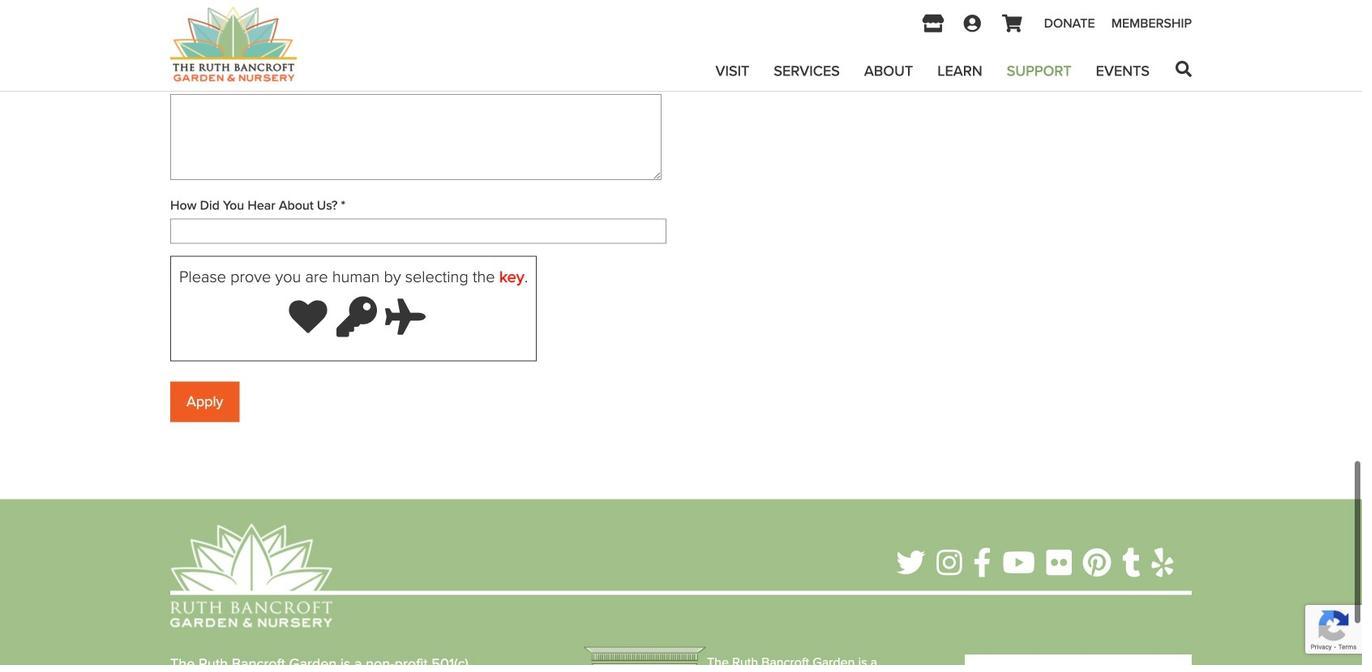 Task type: locate. For each thing, give the bounding box(es) containing it.
contact form element
[[170, 0, 886, 443]]

None text field
[[170, 94, 662, 180], [170, 219, 667, 244], [170, 94, 662, 180], [170, 219, 667, 244]]

None checkbox
[[170, 40, 181, 51]]

none checkbox inside contact form element
[[170, 40, 181, 51]]

None submit
[[170, 382, 240, 422]]



Task type: vqa. For each thing, say whether or not it's contained in the screenshot.
text field
yes



Task type: describe. For each thing, give the bounding box(es) containing it.
none submit inside contact form element
[[170, 382, 240, 422]]



